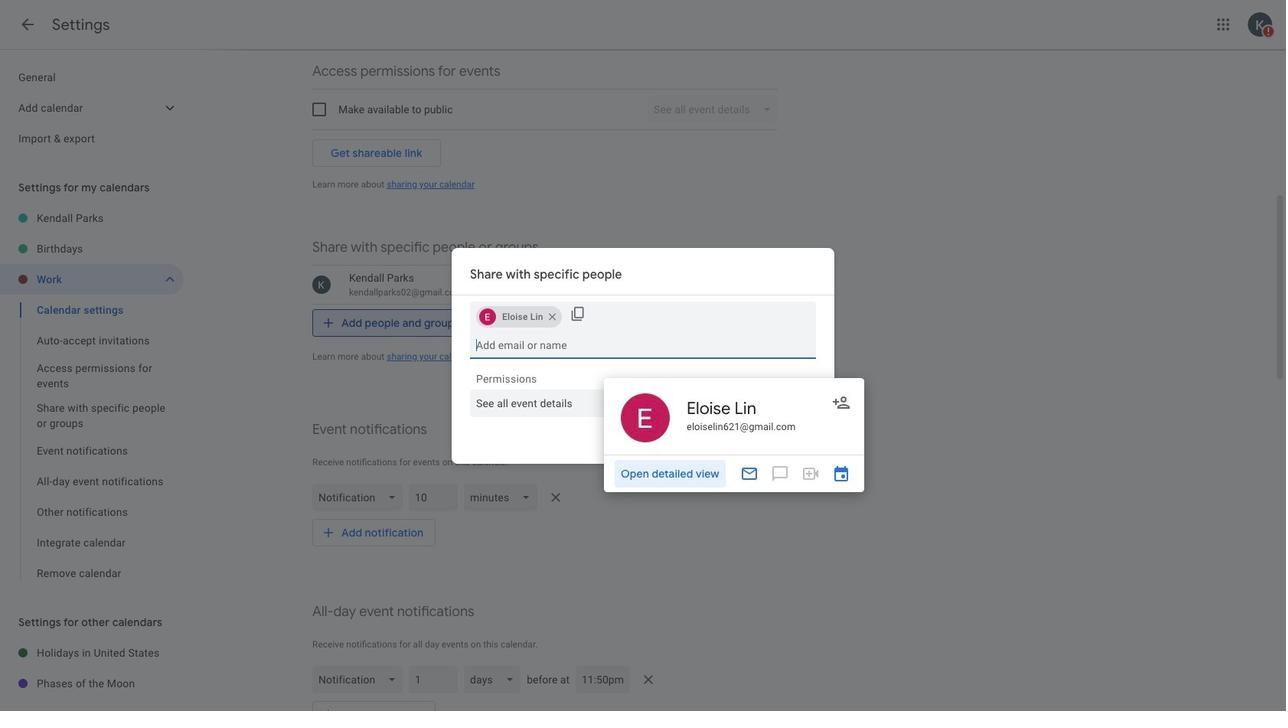 Task type: locate. For each thing, give the bounding box(es) containing it.
phases of the moon tree item
[[0, 669, 184, 699]]

kendall parks tree item
[[0, 203, 184, 234]]

dialog
[[452, 248, 835, 464]]

1 vertical spatial tree
[[0, 203, 184, 589]]

10 minutes before element
[[312, 481, 778, 515]]

None field
[[470, 389, 816, 417]]

selected people list box
[[470, 301, 566, 331]]

heading
[[52, 15, 110, 34]]

Add email or name text field
[[476, 331, 810, 359]]

2 vertical spatial tree
[[0, 638, 184, 699]]

0 vertical spatial tree
[[0, 62, 184, 154]]

tree
[[0, 62, 184, 154], [0, 203, 184, 589], [0, 638, 184, 699]]

information card element
[[604, 378, 865, 492]]

3 tree from the top
[[0, 638, 184, 699]]

group
[[0, 295, 184, 589]]

tree item
[[0, 295, 184, 325]]



Task type: describe. For each thing, give the bounding box(es) containing it.
birthdays tree item
[[0, 234, 184, 264]]

Minutes in advance for notification number field
[[415, 484, 452, 512]]

1 tree from the top
[[0, 62, 184, 154]]

holidays in united states tree item
[[0, 638, 184, 669]]

work tree item
[[0, 264, 184, 295]]

go back image
[[18, 15, 37, 34]]

2 tree from the top
[[0, 203, 184, 589]]

eloise lin, selected option
[[476, 304, 562, 329]]

the day before at 11:50pm element
[[312, 663, 778, 697]]

Days in advance for notification number field
[[415, 666, 452, 694]]



Task type: vqa. For each thing, say whether or not it's contained in the screenshot.
Phases of the Moon tree item
yes



